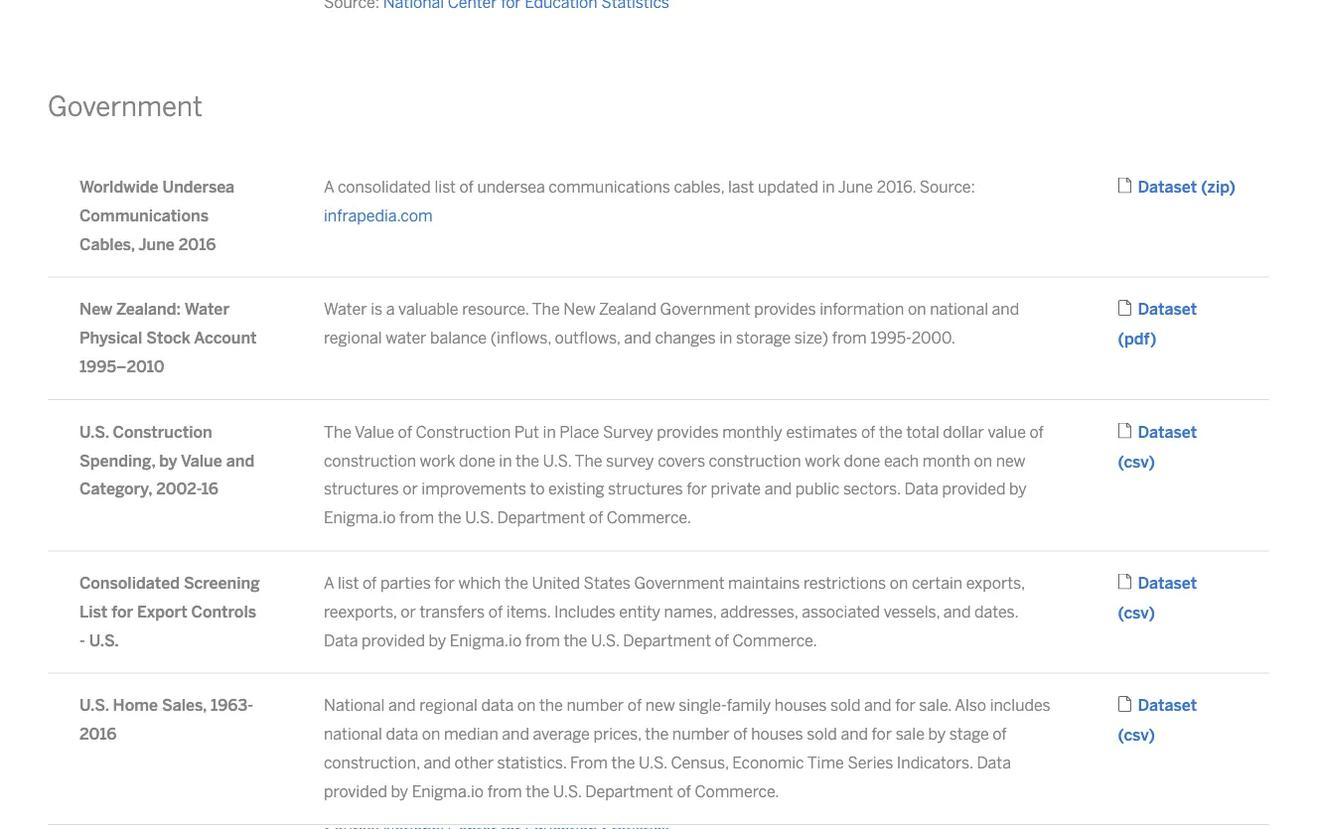 Task type: describe. For each thing, give the bounding box(es) containing it.
water
[[386, 329, 427, 348]]

the down improvements
[[438, 509, 461, 527]]

prices,
[[593, 725, 641, 744]]

balance
[[430, 329, 487, 348]]

cables,
[[674, 178, 724, 196]]

to
[[530, 480, 545, 499]]

statistics.
[[497, 754, 567, 773]]

commerce. inside national and regional data on the number of new single-family houses sold and for sale. also includes national data on median and average prices, the number of houses sold and for sale by stage of construction, and other statistics. from the u.s. census, economic time series indicators. data provided by enigma.io from the u.s. department of commerce.
[[695, 782, 779, 801]]

export
[[137, 602, 187, 621]]

u.s. inside consolidated screening list for export controls - u.s.
[[89, 631, 119, 650]]

private
[[711, 480, 761, 499]]

national
[[324, 696, 385, 715]]

provides inside the value of construction put in place survey provides monthly estimates of the total dollar value of construction work done in the u.s. the survey covers construction work done each month on new structures or improvements to existing structures for private and public sectors. data provided by enigma.io from the u.s. department of commerce.
[[657, 423, 719, 442]]

by inside the value of construction put in place survey provides monthly estimates of the total dollar value of construction work done in the u.s. the survey covers construction work done each month on new structures or improvements to existing structures for private and public sectors. data provided by enigma.io from the u.s. department of commerce.
[[1009, 480, 1027, 499]]

list inside a list of parties for which the united states government maintains restrictions on certain exports, reexports, or transfers of items. includes entity names, addresses, associated vessels, and dates. data provided by enigma.io from the u.s. department of commerce.
[[338, 574, 359, 593]]

u.s. inside a list of parties for which the united states government maintains restrictions on certain exports, reexports, or transfers of items. includes entity names, addresses, associated vessels, and dates. data provided by enigma.io from the u.s. department of commerce.
[[591, 631, 619, 650]]

undersea
[[163, 178, 235, 196]]

states
[[584, 574, 631, 593]]

( for national and regional data on the number of new single-family houses sold and for sale. also includes national data on median and average prices, the number of houses sold and for sale by stage of construction, and other statistics. from the u.s. census, economic time series indicators. data provided by enigma.io from the u.s. department of commerce.
[[1118, 726, 1124, 745]]

new inside water is a valuable resource. the new zealand government provides information on national and regional water balance (inflows, outflows, and changes in storage size) from 1995-2000.
[[563, 300, 596, 319]]

the down 'statistics.'
[[526, 782, 549, 801]]

pdf
[[1124, 330, 1150, 348]]

on inside water is a valuable resource. the new zealand government provides information on national and regional water balance (inflows, outflows, and changes in storage size) from 1995-2000.
[[908, 300, 926, 319]]

sales,
[[162, 696, 207, 715]]

stage
[[949, 725, 989, 744]]

undersea
[[477, 178, 545, 196]]

for inside a list of parties for which the united states government maintains restrictions on certain exports, reexports, or transfers of items. includes entity names, addresses, associated vessels, and dates. data provided by enigma.io from the u.s. department of commerce.
[[434, 574, 455, 593]]

communications
[[549, 178, 670, 196]]

of down water
[[398, 423, 412, 442]]

csv for national and regional data on the number of new single-family houses sold and for sale. also includes national data on median and average prices, the number of houses sold and for sale by stage of construction, and other statistics. from the u.s. census, economic time series indicators. data provided by enigma.io from the u.s. department of commerce.
[[1124, 726, 1149, 745]]

which
[[458, 574, 501, 593]]

provides inside water is a valuable resource. the new zealand government provides information on national and regional water balance (inflows, outflows, and changes in storage size) from 1995-2000.
[[754, 300, 816, 319]]

new inside the value of construction put in place survey provides monthly estimates of the total dollar value of construction work done in the u.s. the survey covers construction work done each month on new structures or improvements to existing structures for private and public sectors. data provided by enigma.io from the u.s. department of commerce.
[[996, 451, 1026, 470]]

resource.
[[462, 300, 529, 319]]

from
[[570, 754, 608, 773]]

1 horizontal spatial number
[[672, 725, 730, 744]]

2 construction from the left
[[709, 451, 801, 470]]

sale.
[[919, 696, 952, 715]]

from inside water is a valuable resource. the new zealand government provides information on national and regional water balance (inflows, outflows, and changes in storage size) from 1995-2000.
[[832, 329, 867, 348]]

regional inside national and regional data on the number of new single-family houses sold and for sale. also includes national data on median and average prices, the number of houses sold and for sale by stage of construction, and other statistics. from the u.s. census, economic time series indicators. data provided by enigma.io from the u.s. department of commerce.
[[419, 696, 478, 715]]

( for the value of construction put in place survey provides monthly estimates of the total dollar value of construction work done in the u.s. the survey covers construction work done each month on new structures or improvements to existing structures for private and public sectors. data provided by enigma.io from the u.s. department of commerce.
[[1118, 452, 1124, 471]]

size)
[[794, 329, 828, 348]]

commerce. inside a list of parties for which the united states government maintains restrictions on certain exports, reexports, or transfers of items. includes entity names, addresses, associated vessels, and dates. data provided by enigma.io from the u.s. department of commerce.
[[733, 631, 817, 650]]

1 vertical spatial data
[[386, 725, 418, 744]]

of right stage
[[992, 725, 1007, 744]]

0 vertical spatial number
[[567, 696, 624, 715]]

national and regional data on the number of new single-family houses sold and for sale. also includes national data on median and average prices, the number of houses sold and for sale by stage of construction, and other statistics. from the u.s. census, economic time series indicators. data provided by enigma.io from the u.s. department of commerce.
[[324, 696, 1050, 801]]

dates.
[[974, 602, 1018, 621]]

june inside worldwide undersea communications cables, june 2016
[[138, 235, 175, 254]]

screening
[[184, 574, 260, 593]]

commerce. inside the value of construction put in place survey provides monthly estimates of the total dollar value of construction work done in the u.s. the survey covers construction work done each month on new structures or improvements to existing structures for private and public sectors. data provided by enigma.io from the u.s. department of commerce.
[[607, 509, 691, 527]]

place
[[560, 423, 599, 442]]

estimates
[[786, 423, 857, 442]]

consolidated
[[338, 178, 431, 196]]

the right prices,
[[645, 725, 669, 744]]

improvements
[[421, 480, 526, 499]]

other
[[454, 754, 494, 773]]

census,
[[671, 754, 729, 773]]

the down prices,
[[611, 754, 635, 773]]

on left median
[[422, 725, 440, 744]]

1963-
[[211, 696, 253, 715]]

names,
[[664, 602, 717, 621]]

16
[[201, 480, 218, 499]]

on up average
[[517, 696, 536, 715]]

the up each
[[879, 423, 903, 442]]

of up prices,
[[628, 696, 642, 715]]

1995–2010
[[79, 357, 165, 376]]

the up average
[[539, 696, 563, 715]]

new inside new zealand: water physical stock account 1995–2010
[[79, 300, 113, 319]]

cables,
[[79, 235, 135, 254]]

data inside a list of parties for which the united states government maintains restrictions on certain exports, reexports, or transfers of items. includes entity names, addresses, associated vessels, and dates. data provided by enigma.io from the u.s. department of commerce.
[[324, 631, 358, 650]]

the up items.
[[505, 574, 528, 593]]

1 vertical spatial sold
[[807, 725, 837, 744]]

single-
[[679, 696, 727, 715]]

is
[[371, 300, 382, 319]]

1 vertical spatial houses
[[751, 725, 803, 744]]

dataset for water is a valuable resource. the new zealand government provides information on national and regional water balance (inflows, outflows, and changes in storage size) from 1995-2000.
[[1138, 300, 1197, 319]]

entity
[[619, 602, 660, 621]]

account
[[194, 329, 257, 348]]

u.s. inside u.s. construction spending, by value and category, 2002-16
[[79, 423, 109, 442]]

u.s. construction spending, by value and category, 2002-16
[[79, 423, 254, 499]]

storage
[[736, 329, 791, 348]]

worldwide
[[79, 178, 159, 196]]

items.
[[506, 602, 551, 621]]

2 work from the left
[[805, 451, 840, 470]]

zealand:
[[116, 300, 181, 319]]

dollar
[[943, 423, 984, 442]]

the down put at the left
[[516, 451, 539, 470]]

updated
[[758, 178, 818, 196]]

category,
[[79, 480, 152, 499]]

changes
[[655, 329, 716, 348]]

of inside a consolidated list of undersea communications cables, last updated in june 2016. source: infrapedia.com
[[459, 178, 474, 196]]

in up improvements
[[499, 451, 512, 470]]

1 vertical spatial the
[[324, 423, 352, 442]]

2 structures from the left
[[608, 480, 683, 499]]

transfers
[[420, 602, 485, 621]]

construction inside u.s. construction spending, by value and category, 2002-16
[[113, 423, 212, 442]]

u.s. down improvements
[[465, 509, 494, 527]]

a consolidated list of undersea communications cables, last updated in june 2016. source: infrapedia.com
[[324, 178, 975, 225]]

2002-
[[156, 480, 201, 499]]

in inside a consolidated list of undersea communications cables, last updated in june 2016. source: infrapedia.com
[[822, 178, 835, 196]]

spending,
[[79, 451, 155, 470]]

the down includes
[[564, 631, 587, 650]]

home
[[113, 696, 158, 715]]

1 horizontal spatial data
[[481, 696, 514, 715]]

by down construction, in the bottom of the page
[[391, 782, 408, 801]]

vessels,
[[884, 602, 940, 621]]

of down 'census,'
[[677, 782, 691, 801]]

information
[[820, 300, 904, 319]]

for inside consolidated screening list for export controls - u.s.
[[112, 602, 133, 621]]

water is a valuable resource. the new zealand government provides information on national and regional water balance (inflows, outflows, and changes in storage size) from 1995-2000.
[[324, 300, 1019, 348]]

provided inside national and regional data on the number of new single-family houses sold and for sale. also includes national data on median and average prices, the number of houses sold and for sale by stage of construction, and other statistics. from the u.s. census, economic time series indicators. data provided by enigma.io from the u.s. department of commerce.
[[324, 782, 387, 801]]

monthly
[[722, 423, 782, 442]]

average
[[533, 725, 590, 744]]

of down family
[[733, 725, 747, 744]]

data inside national and regional data on the number of new single-family houses sold and for sale. also includes national data on median and average prices, the number of houses sold and for sale by stage of construction, and other statistics. from the u.s. census, economic time series indicators. data provided by enigma.io from the u.s. department of commerce.
[[977, 754, 1011, 773]]

source:
[[920, 178, 975, 196]]

median
[[444, 725, 498, 744]]

2016.
[[877, 178, 916, 196]]

u.s. down from
[[553, 782, 582, 801]]

( csv ) for a list of parties for which the united states government maintains restrictions on certain exports, reexports, or transfers of items. includes entity names, addresses, associated vessels, and dates. data provided by enigma.io from the u.s. department of commerce.
[[1118, 603, 1155, 622]]

by right sale
[[928, 725, 946, 744]]

government inside water is a valuable resource. the new zealand government provides information on national and regional water balance (inflows, outflows, and changes in storage size) from 1995-2000.
[[660, 300, 750, 319]]

from inside the value of construction put in place survey provides monthly estimates of the total dollar value of construction work done in the u.s. the survey covers construction work done each month on new structures or improvements to existing structures for private and public sectors. data provided by enigma.io from the u.s. department of commerce.
[[399, 509, 434, 527]]

( csv ) for national and regional data on the number of new single-family houses sold and for sale. also includes national data on median and average prices, the number of houses sold and for sale by stage of construction, and other statistics. from the u.s. census, economic time series indicators. data provided by enigma.io from the u.s. department of commerce.
[[1118, 726, 1155, 745]]

department inside national and regional data on the number of new single-family houses sold and for sale. also includes national data on median and average prices, the number of houses sold and for sale by stage of construction, and other statistics. from the u.s. census, economic time series indicators. data provided by enigma.io from the u.s. department of commerce.
[[585, 782, 673, 801]]

construction inside the value of construction put in place survey provides monthly estimates of the total dollar value of construction work done in the u.s. the survey covers construction work done each month on new structures or improvements to existing structures for private and public sectors. data provided by enigma.io from the u.s. department of commerce.
[[416, 423, 511, 442]]

certain
[[912, 574, 962, 593]]

national inside national and regional data on the number of new single-family houses sold and for sale. also includes national data on median and average prices, the number of houses sold and for sale by stage of construction, and other statistics. from the u.s. census, economic time series indicators. data provided by enigma.io from the u.s. department of commerce.
[[324, 725, 382, 744]]

june inside a consolidated list of undersea communications cables, last updated in june 2016. source: infrapedia.com
[[838, 178, 873, 196]]

csv for the value of construction put in place survey provides monthly estimates of the total dollar value of construction work done in the u.s. the survey covers construction work done each month on new structures or improvements to existing structures for private and public sectors. data provided by enigma.io from the u.s. department of commerce.
[[1124, 452, 1149, 471]]

restrictions
[[804, 574, 886, 593]]

2000.
[[912, 329, 956, 348]]

( for a list of parties for which the united states government maintains restrictions on certain exports, reexports, or transfers of items. includes entity names, addresses, associated vessels, and dates. data provided by enigma.io from the u.s. department of commerce.
[[1118, 603, 1124, 622]]

includes
[[554, 602, 615, 621]]



Task type: vqa. For each thing, say whether or not it's contained in the screenshot.


Task type: locate. For each thing, give the bounding box(es) containing it.
department inside a list of parties for which the united states government maintains restrictions on certain exports, reexports, or transfers of items. includes entity names, addresses, associated vessels, and dates. data provided by enigma.io from the u.s. department of commerce.
[[623, 631, 711, 650]]

provided inside a list of parties for which the united states government maintains restrictions on certain exports, reexports, or transfers of items. includes entity names, addresses, associated vessels, and dates. data provided by enigma.io from the u.s. department of commerce.
[[362, 631, 425, 650]]

0 vertical spatial national
[[930, 300, 988, 319]]

) for a list of parties for which the united states government maintains restrictions on certain exports, reexports, or transfers of items. includes entity names, addresses, associated vessels, and dates. data provided by enigma.io from the u.s. department of commerce.
[[1149, 603, 1155, 622]]

in right put at the left
[[543, 423, 556, 442]]

dataset ( zip )
[[1138, 178, 1236, 196]]

of right estimates
[[861, 423, 875, 442]]

0 vertical spatial houses
[[775, 696, 827, 715]]

number
[[567, 696, 624, 715], [672, 725, 730, 744]]

2 vertical spatial government
[[634, 574, 725, 593]]

2 vertical spatial department
[[585, 782, 673, 801]]

provided down month
[[942, 480, 1006, 499]]

1 horizontal spatial national
[[930, 300, 988, 319]]

1 vertical spatial enigma.io
[[450, 631, 522, 650]]

for up sale
[[895, 696, 915, 715]]

2 csv from the top
[[1124, 603, 1149, 622]]

2016 inside the u.s. home sales, 1963- 2016
[[79, 725, 117, 744]]

by up 2002- on the left
[[159, 451, 177, 470]]

1 vertical spatial national
[[324, 725, 382, 744]]

or inside a list of parties for which the united states government maintains restrictions on certain exports, reexports, or transfers of items. includes entity names, addresses, associated vessels, and dates. data provided by enigma.io from the u.s. department of commerce.
[[401, 602, 416, 621]]

commerce. down addresses,
[[733, 631, 817, 650]]

each
[[884, 451, 919, 470]]

communications
[[79, 206, 209, 225]]

0 vertical spatial regional
[[324, 329, 382, 348]]

on inside the value of construction put in place survey provides monthly estimates of the total dollar value of construction work done in the u.s. the survey covers construction work done each month on new structures or improvements to existing structures for private and public sectors. data provided by enigma.io from the u.s. department of commerce.
[[974, 451, 992, 470]]

physical
[[79, 329, 142, 348]]

series
[[848, 754, 893, 773]]

data up median
[[481, 696, 514, 715]]

1 construction from the left
[[113, 423, 212, 442]]

0 horizontal spatial june
[[138, 235, 175, 254]]

of down the which
[[488, 602, 503, 621]]

value
[[355, 423, 394, 442], [181, 451, 222, 470]]

2 a from the top
[[324, 574, 334, 593]]

1 horizontal spatial provides
[[754, 300, 816, 319]]

( csv ) for the value of construction put in place survey provides monthly estimates of the total dollar value of construction work done in the u.s. the survey covers construction work done each month on new structures or improvements to existing structures for private and public sectors. data provided by enigma.io from the u.s. department of commerce.
[[1118, 452, 1155, 471]]

a up reexports,
[[324, 574, 334, 593]]

commerce.
[[607, 509, 691, 527], [733, 631, 817, 650], [695, 782, 779, 801]]

in right updated in the top right of the page
[[822, 178, 835, 196]]

of up reexports,
[[363, 574, 377, 593]]

national down national
[[324, 725, 382, 744]]

0 horizontal spatial construction
[[324, 451, 416, 470]]

0 horizontal spatial construction
[[113, 423, 212, 442]]

0 vertical spatial data
[[904, 480, 939, 499]]

-
[[79, 631, 85, 650]]

june left 2016.
[[838, 178, 873, 196]]

value
[[988, 423, 1026, 442]]

national up 2000.
[[930, 300, 988, 319]]

new up physical
[[79, 300, 113, 319]]

0 vertical spatial new
[[996, 451, 1026, 470]]

a for a consolidated list of undersea communications cables, last updated in june 2016. source: infrapedia.com
[[324, 178, 334, 196]]

houses
[[775, 696, 827, 715], [751, 725, 803, 744]]

3 dataset from the top
[[1138, 423, 1197, 442]]

a inside a list of parties for which the united states government maintains restrictions on certain exports, reexports, or transfers of items. includes entity names, addresses, associated vessels, and dates. data provided by enigma.io from the u.s. department of commerce.
[[324, 574, 334, 593]]

1 horizontal spatial done
[[844, 451, 880, 470]]

1 vertical spatial number
[[672, 725, 730, 744]]

of left undersea
[[459, 178, 474, 196]]

1 horizontal spatial 2016
[[179, 235, 216, 254]]

0 horizontal spatial 2016
[[79, 725, 117, 744]]

the inside water is a valuable resource. the new zealand government provides information on national and regional water balance (inflows, outflows, and changes in storage size) from 1995-2000.
[[532, 300, 560, 319]]

0 horizontal spatial work
[[420, 451, 455, 470]]

construction
[[324, 451, 416, 470], [709, 451, 801, 470]]

associated
[[802, 602, 880, 621]]

1 dataset from the top
[[1138, 178, 1197, 196]]

a for a list of parties for which the united states government maintains restrictions on certain exports, reexports, or transfers of items. includes entity names, addresses, associated vessels, and dates. data provided by enigma.io from the u.s. department of commerce.
[[324, 574, 334, 593]]

work
[[420, 451, 455, 470], [805, 451, 840, 470]]

1 vertical spatial provides
[[657, 423, 719, 442]]

0 vertical spatial ( csv )
[[1118, 452, 1155, 471]]

0 vertical spatial june
[[838, 178, 873, 196]]

0 vertical spatial enigma.io
[[324, 509, 396, 527]]

data up construction, in the bottom of the page
[[386, 725, 418, 744]]

list inside a consolidated list of undersea communications cables, last updated in june 2016. source: infrapedia.com
[[434, 178, 456, 196]]

june down communications at the left top of the page
[[138, 235, 175, 254]]

1 horizontal spatial value
[[355, 423, 394, 442]]

0 vertical spatial government
[[48, 90, 203, 123]]

data down reexports,
[[324, 631, 358, 650]]

1 ( csv ) from the top
[[1118, 452, 1155, 471]]

csv for a list of parties for which the united states government maintains restrictions on certain exports, reexports, or transfers of items. includes entity names, addresses, associated vessels, and dates. data provided by enigma.io from the u.s. department of commerce.
[[1124, 603, 1149, 622]]

0 horizontal spatial structures
[[324, 480, 399, 499]]

by inside a list of parties for which the united states government maintains restrictions on certain exports, reexports, or transfers of items. includes entity names, addresses, associated vessels, and dates. data provided by enigma.io from the u.s. department of commerce.
[[429, 631, 446, 650]]

a left the consolidated at the left
[[324, 178, 334, 196]]

2 vertical spatial ( csv )
[[1118, 726, 1155, 745]]

1 done from the left
[[459, 451, 495, 470]]

0 vertical spatial value
[[355, 423, 394, 442]]

1 horizontal spatial list
[[434, 178, 456, 196]]

enigma.io down other
[[412, 782, 484, 801]]

1 horizontal spatial structures
[[608, 480, 683, 499]]

enigma.io inside a list of parties for which the united states government maintains restrictions on certain exports, reexports, or transfers of items. includes entity names, addresses, associated vessels, and dates. data provided by enigma.io from the u.s. department of commerce.
[[450, 631, 522, 650]]

0 horizontal spatial number
[[567, 696, 624, 715]]

by down "transfers" at the left bottom
[[429, 631, 446, 650]]

2 water from the left
[[324, 300, 367, 319]]

zealand
[[599, 300, 656, 319]]

u.s. right the -
[[89, 631, 119, 650]]

1 vertical spatial or
[[401, 602, 416, 621]]

in
[[822, 178, 835, 196], [719, 329, 732, 348], [543, 423, 556, 442], [499, 451, 512, 470]]

for up "transfers" at the left bottom
[[434, 574, 455, 593]]

0 horizontal spatial water
[[184, 300, 229, 319]]

addresses,
[[720, 602, 798, 621]]

regional down "is"
[[324, 329, 382, 348]]

controls
[[191, 602, 256, 621]]

sectors.
[[843, 480, 901, 499]]

1 vertical spatial department
[[623, 631, 711, 650]]

value up 16
[[181, 451, 222, 470]]

0 vertical spatial list
[[434, 178, 456, 196]]

1 horizontal spatial work
[[805, 451, 840, 470]]

work down estimates
[[805, 451, 840, 470]]

1 vertical spatial government
[[660, 300, 750, 319]]

) for the value of construction put in place survey provides monthly estimates of the total dollar value of construction work done in the u.s. the survey covers construction work done each month on new structures or improvements to existing structures for private and public sectors. data provided by enigma.io from the u.s. department of commerce.
[[1149, 452, 1155, 471]]

2016
[[179, 235, 216, 254], [79, 725, 117, 744]]

0 vertical spatial or
[[402, 480, 418, 499]]

for down covers
[[687, 480, 707, 499]]

2016 down home on the bottom of page
[[79, 725, 117, 744]]

0 horizontal spatial national
[[324, 725, 382, 744]]

1 new from the left
[[79, 300, 113, 319]]

done up improvements
[[459, 451, 495, 470]]

regional
[[324, 329, 382, 348], [419, 696, 478, 715]]

government
[[48, 90, 203, 123], [660, 300, 750, 319], [634, 574, 725, 593]]

) for water is a valuable resource. the new zealand government provides information on national and regional water balance (inflows, outflows, and changes in storage size) from 1995-2000.
[[1150, 330, 1156, 348]]

2 vertical spatial enigma.io
[[412, 782, 484, 801]]

1 vertical spatial provided
[[362, 631, 425, 650]]

construction
[[113, 423, 212, 442], [416, 423, 511, 442]]

( for water is a valuable resource. the new zealand government provides information on national and regional water balance (inflows, outflows, and changes in storage size) from 1995-2000.
[[1118, 330, 1124, 348]]

on up "vessels,"
[[890, 574, 908, 593]]

done up sectors.
[[844, 451, 880, 470]]

value inside the value of construction put in place survey provides monthly estimates of the total dollar value of construction work done in the u.s. the survey covers construction work done each month on new structures or improvements to existing structures for private and public sectors. data provided by enigma.io from the u.s. department of commerce.
[[355, 423, 394, 442]]

water up 'account'
[[184, 300, 229, 319]]

covers
[[658, 451, 705, 470]]

1995-
[[870, 329, 912, 348]]

number up 'census,'
[[672, 725, 730, 744]]

enigma.io down "transfers" at the left bottom
[[450, 631, 522, 650]]

1 construction from the left
[[324, 451, 416, 470]]

u.s. up existing
[[543, 451, 572, 470]]

on up 2000.
[[908, 300, 926, 319]]

and inside the value of construction put in place survey provides monthly estimates of the total dollar value of construction work done in the u.s. the survey covers construction work done each month on new structures or improvements to existing structures for private and public sectors. data provided by enigma.io from the u.s. department of commerce.
[[764, 480, 792, 499]]

houses up economic
[[751, 725, 803, 744]]

zip
[[1207, 178, 1229, 196]]

from down items.
[[525, 631, 560, 650]]

for inside the value of construction put in place survey provides monthly estimates of the total dollar value of construction work done in the u.s. the survey covers construction work done each month on new structures or improvements to existing structures for private and public sectors. data provided by enigma.io from the u.s. department of commerce.
[[687, 480, 707, 499]]

from down information
[[832, 329, 867, 348]]

1 csv from the top
[[1124, 452, 1149, 471]]

in left storage
[[719, 329, 732, 348]]

for
[[687, 480, 707, 499], [434, 574, 455, 593], [112, 602, 133, 621], [895, 696, 915, 715], [872, 725, 892, 744]]

infrapedia.com link
[[324, 206, 433, 225]]

0 vertical spatial provided
[[942, 480, 1006, 499]]

2 vertical spatial commerce.
[[695, 782, 779, 801]]

2016 inside worldwide undersea communications cables, june 2016
[[179, 235, 216, 254]]

of right value
[[1029, 423, 1044, 442]]

2 horizontal spatial the
[[575, 451, 602, 470]]

also
[[955, 696, 986, 715]]

by inside u.s. construction spending, by value and category, 2002-16
[[159, 451, 177, 470]]

from down 'statistics.'
[[487, 782, 522, 801]]

list up reexports,
[[338, 574, 359, 593]]

existing
[[548, 480, 604, 499]]

sale
[[896, 725, 925, 744]]

new zealand: water physical stock account 1995–2010
[[79, 300, 257, 376]]

u.s. down includes
[[591, 631, 619, 650]]

u.s. home sales, 1963- 2016
[[79, 696, 253, 744]]

u.s. up "spending,"
[[79, 423, 109, 442]]

dataset
[[1138, 178, 1197, 196], [1138, 300, 1197, 319], [1138, 423, 1197, 442], [1138, 574, 1197, 593], [1138, 696, 1197, 715]]

provides up covers
[[657, 423, 719, 442]]

1 vertical spatial a
[[324, 574, 334, 593]]

0 horizontal spatial list
[[338, 574, 359, 593]]

1 a from the top
[[324, 178, 334, 196]]

1 vertical spatial csv
[[1124, 603, 1149, 622]]

1 water from the left
[[184, 300, 229, 319]]

and inside a list of parties for which the united states government maintains restrictions on certain exports, reexports, or transfers of items. includes entity names, addresses, associated vessels, and dates. data provided by enigma.io from the u.s. department of commerce.
[[943, 602, 971, 621]]

2 ( csv ) from the top
[[1118, 603, 1155, 622]]

and inside u.s. construction spending, by value and category, 2002-16
[[226, 451, 254, 470]]

commerce. down economic
[[695, 782, 779, 801]]

includes
[[990, 696, 1050, 715]]

2 vertical spatial the
[[575, 451, 602, 470]]

0 vertical spatial 2016
[[179, 235, 216, 254]]

or down parties
[[401, 602, 416, 621]]

enigma.io inside national and regional data on the number of new single-family houses sold and for sale. also includes national data on median and average prices, the number of houses sold and for sale by stage of construction, and other statistics. from the u.s. census, economic time series indicators. data provided by enigma.io from the u.s. department of commerce.
[[412, 782, 484, 801]]

0 horizontal spatial new
[[79, 300, 113, 319]]

2 horizontal spatial data
[[977, 754, 1011, 773]]

water inside new zealand: water physical stock account 1995–2010
[[184, 300, 229, 319]]

for right list
[[112, 602, 133, 621]]

valuable
[[398, 300, 458, 319]]

dataset for a list of parties for which the united states government maintains restrictions on certain exports, reexports, or transfers of items. includes entity names, addresses, associated vessels, and dates. data provided by enigma.io from the u.s. department of commerce.
[[1138, 574, 1197, 593]]

1 vertical spatial value
[[181, 451, 222, 470]]

survey
[[603, 423, 653, 442]]

a list of parties for which the united states government maintains restrictions on certain exports, reexports, or transfers of items. includes entity names, addresses, associated vessels, and dates. data provided by enigma.io from the u.s. department of commerce.
[[324, 574, 1025, 650]]

construction up improvements
[[416, 423, 511, 442]]

0 horizontal spatial data
[[386, 725, 418, 744]]

1 horizontal spatial data
[[904, 480, 939, 499]]

1 horizontal spatial construction
[[416, 423, 511, 442]]

0 vertical spatial commerce.
[[607, 509, 691, 527]]

family
[[727, 696, 771, 715]]

3 csv from the top
[[1124, 726, 1149, 745]]

total
[[906, 423, 939, 442]]

1 vertical spatial list
[[338, 574, 359, 593]]

provides up storage
[[754, 300, 816, 319]]

u.s. down prices,
[[639, 754, 667, 773]]

2 done from the left
[[844, 451, 880, 470]]

a inside a consolidated list of undersea communications cables, last updated in june 2016. source: infrapedia.com
[[324, 178, 334, 196]]

1 horizontal spatial regional
[[419, 696, 478, 715]]

provided down reexports,
[[362, 631, 425, 650]]

data
[[481, 696, 514, 715], [386, 725, 418, 744]]

or left improvements
[[402, 480, 418, 499]]

parties
[[380, 574, 431, 593]]

structures
[[324, 480, 399, 499], [608, 480, 683, 499]]

time
[[807, 754, 844, 773]]

enigma.io
[[324, 509, 396, 527], [450, 631, 522, 650], [412, 782, 484, 801]]

provided down construction, in the bottom of the page
[[324, 782, 387, 801]]

list right the consolidated at the left
[[434, 178, 456, 196]]

1 horizontal spatial construction
[[709, 451, 801, 470]]

houses right family
[[775, 696, 827, 715]]

of
[[459, 178, 474, 196], [398, 423, 412, 442], [861, 423, 875, 442], [1029, 423, 1044, 442], [589, 509, 603, 527], [363, 574, 377, 593], [488, 602, 503, 621], [715, 631, 729, 650], [628, 696, 642, 715], [733, 725, 747, 744], [992, 725, 1007, 744], [677, 782, 691, 801]]

national
[[930, 300, 988, 319], [324, 725, 382, 744]]

the value of construction put in place survey provides monthly estimates of the total dollar value of construction work done in the u.s. the survey covers construction work done each month on new structures or improvements to existing structures for private and public sectors. data provided by enigma.io from the u.s. department of commerce.
[[324, 423, 1044, 527]]

public
[[795, 480, 840, 499]]

1 vertical spatial regional
[[419, 696, 478, 715]]

new up outflows,
[[563, 300, 596, 319]]

commerce. down survey
[[607, 509, 691, 527]]

list
[[434, 178, 456, 196], [338, 574, 359, 593]]

0 horizontal spatial regional
[[324, 329, 382, 348]]

or
[[402, 480, 418, 499], [401, 602, 416, 621]]

(inflows,
[[490, 329, 551, 348]]

from inside a list of parties for which the united states government maintains restrictions on certain exports, reexports, or transfers of items. includes entity names, addresses, associated vessels, and dates. data provided by enigma.io from the u.s. department of commerce.
[[525, 631, 560, 650]]

2 dataset from the top
[[1138, 300, 1197, 319]]

1 horizontal spatial new
[[996, 451, 1026, 470]]

0 horizontal spatial the
[[324, 423, 352, 442]]

water inside water is a valuable resource. the new zealand government provides information on national and regional water balance (inflows, outflows, and changes in storage size) from 1995-2000.
[[324, 300, 367, 319]]

outflows,
[[555, 329, 620, 348]]

1 vertical spatial new
[[645, 696, 675, 715]]

by
[[159, 451, 177, 470], [1009, 480, 1027, 499], [429, 631, 446, 650], [928, 725, 946, 744], [391, 782, 408, 801]]

0 horizontal spatial done
[[459, 451, 495, 470]]

3 ( csv ) from the top
[[1118, 726, 1155, 745]]

a
[[324, 178, 334, 196], [324, 574, 334, 593]]

sold
[[830, 696, 861, 715], [807, 725, 837, 744]]

) for national and regional data on the number of new single-family houses sold and for sale. also includes national data on median and average prices, the number of houses sold and for sale by stage of construction, and other statistics. from the u.s. census, economic time series indicators. data provided by enigma.io from the u.s. department of commerce.
[[1149, 726, 1155, 745]]

enigma.io inside the value of construction put in place survey provides monthly estimates of the total dollar value of construction work done in the u.s. the survey covers construction work done each month on new structures or improvements to existing structures for private and public sectors. data provided by enigma.io from the u.s. department of commerce.
[[324, 509, 396, 527]]

department inside the value of construction put in place survey provides monthly estimates of the total dollar value of construction work done in the u.s. the survey covers construction work done each month on new structures or improvements to existing structures for private and public sectors. data provided by enigma.io from the u.s. department of commerce.
[[497, 509, 585, 527]]

national inside water is a valuable resource. the new zealand government provides information on national and regional water balance (inflows, outflows, and changes in storage size) from 1995-2000.
[[930, 300, 988, 319]]

data down stage
[[977, 754, 1011, 773]]

in inside water is a valuable resource. the new zealand government provides information on national and regional water balance (inflows, outflows, and changes in storage size) from 1995-2000.
[[719, 329, 732, 348]]

regional inside water is a valuable resource. the new zealand government provides information on national and regional water balance (inflows, outflows, and changes in storage size) from 1995-2000.
[[324, 329, 382, 348]]

1 work from the left
[[420, 451, 455, 470]]

on down dollar
[[974, 451, 992, 470]]

1 structures from the left
[[324, 480, 399, 499]]

0 horizontal spatial data
[[324, 631, 358, 650]]

2 new from the left
[[563, 300, 596, 319]]

provided inside the value of construction put in place survey provides monthly estimates of the total dollar value of construction work done in the u.s. the survey covers construction work done each month on new structures or improvements to existing structures for private and public sectors. data provided by enigma.io from the u.s. department of commerce.
[[942, 480, 1006, 499]]

government inside a list of parties for which the united states government maintains restrictions on certain exports, reexports, or transfers of items. includes entity names, addresses, associated vessels, and dates. data provided by enigma.io from the u.s. department of commerce.
[[634, 574, 725, 593]]

data inside the value of construction put in place survey provides monthly estimates of the total dollar value of construction work done in the u.s. the survey covers construction work done each month on new structures or improvements to existing structures for private and public sectors. data provided by enigma.io from the u.s. department of commerce.
[[904, 480, 939, 499]]

by down value
[[1009, 480, 1027, 499]]

1 vertical spatial ( csv )
[[1118, 603, 1155, 622]]

2016 down undersea
[[179, 235, 216, 254]]

0 vertical spatial sold
[[830, 696, 861, 715]]

reexports,
[[324, 602, 397, 621]]

value down water
[[355, 423, 394, 442]]

1 horizontal spatial water
[[324, 300, 367, 319]]

0 horizontal spatial provides
[[657, 423, 719, 442]]

1 vertical spatial commerce.
[[733, 631, 817, 650]]

department down names,
[[623, 631, 711, 650]]

for left sale
[[872, 725, 892, 744]]

united
[[532, 574, 580, 593]]

a
[[386, 300, 395, 319]]

or inside the value of construction put in place survey provides monthly estimates of the total dollar value of construction work done in the u.s. the survey covers construction work done each month on new structures or improvements to existing structures for private and public sectors. data provided by enigma.io from the u.s. department of commerce.
[[402, 480, 418, 499]]

1 vertical spatial 2016
[[79, 725, 117, 744]]

from down improvements
[[399, 509, 434, 527]]

0 horizontal spatial new
[[645, 696, 675, 715]]

dataset for the value of construction put in place survey provides monthly estimates of the total dollar value of construction work done in the u.s. the survey covers construction work done each month on new structures or improvements to existing structures for private and public sectors. data provided by enigma.io from the u.s. department of commerce.
[[1138, 423, 1197, 442]]

from inside national and regional data on the number of new single-family houses sold and for sale. also includes national data on median and average prices, the number of houses sold and for sale by stage of construction, and other statistics. from the u.s. census, economic time series indicators. data provided by enigma.io from the u.s. department of commerce.
[[487, 782, 522, 801]]

0 vertical spatial provides
[[754, 300, 816, 319]]

work up improvements
[[420, 451, 455, 470]]

new inside national and regional data on the number of new single-family houses sold and for sale. also includes national data on median and average prices, the number of houses sold and for sale by stage of construction, and other statistics. from the u.s. census, economic time series indicators. data provided by enigma.io from the u.s. department of commerce.
[[645, 696, 675, 715]]

5 dataset from the top
[[1138, 696, 1197, 715]]

government up worldwide
[[48, 90, 203, 123]]

water left "is"
[[324, 300, 367, 319]]

0 vertical spatial data
[[481, 696, 514, 715]]

0 vertical spatial the
[[532, 300, 560, 319]]

of down names,
[[715, 631, 729, 650]]

worldwide undersea communications cables, june 2016
[[79, 178, 235, 254]]

u.s.
[[79, 423, 109, 442], [543, 451, 572, 470], [465, 509, 494, 527], [89, 631, 119, 650], [591, 631, 619, 650], [79, 696, 109, 715], [639, 754, 667, 773], [553, 782, 582, 801]]

number up prices,
[[567, 696, 624, 715]]

government up changes
[[660, 300, 750, 319]]

0 horizontal spatial value
[[181, 451, 222, 470]]

stock
[[146, 329, 190, 348]]

value inside u.s. construction spending, by value and category, 2002-16
[[181, 451, 222, 470]]

( pdf )
[[1118, 330, 1156, 348]]

dataset for national and regional data on the number of new single-family houses sold and for sale. also includes national data on median and average prices, the number of houses sold and for sale by stage of construction, and other statistics. from the u.s. census, economic time series indicators. data provided by enigma.io from the u.s. department of commerce.
[[1138, 696, 1197, 715]]

on inside a list of parties for which the united states government maintains restrictions on certain exports, reexports, or transfers of items. includes entity names, addresses, associated vessels, and dates. data provided by enigma.io from the u.s. department of commerce.
[[890, 574, 908, 593]]

month
[[922, 451, 970, 470]]

construction up "spending,"
[[113, 423, 212, 442]]

2 vertical spatial csv
[[1124, 726, 1149, 745]]

list
[[79, 602, 108, 621]]

new left single-
[[645, 696, 675, 715]]

2 vertical spatial data
[[977, 754, 1011, 773]]

u.s. left home on the bottom of page
[[79, 696, 109, 715]]

survey
[[606, 451, 654, 470]]

2 construction from the left
[[416, 423, 511, 442]]

of down existing
[[589, 509, 603, 527]]

1 vertical spatial data
[[324, 631, 358, 650]]

department down from
[[585, 782, 673, 801]]

0 vertical spatial department
[[497, 509, 585, 527]]

1 vertical spatial june
[[138, 235, 175, 254]]

infrapedia.com
[[324, 206, 433, 225]]

indicators.
[[897, 754, 973, 773]]

regional up median
[[419, 696, 478, 715]]

economic
[[732, 754, 804, 773]]

0 vertical spatial a
[[324, 178, 334, 196]]

consolidated
[[79, 574, 180, 593]]

1 horizontal spatial new
[[563, 300, 596, 319]]

construction,
[[324, 754, 420, 773]]

government up names,
[[634, 574, 725, 593]]

u.s. inside the u.s. home sales, 1963- 2016
[[79, 696, 109, 715]]

1 horizontal spatial the
[[532, 300, 560, 319]]

1 horizontal spatial june
[[838, 178, 873, 196]]

0 vertical spatial csv
[[1124, 452, 1149, 471]]

enigma.io up parties
[[324, 509, 396, 527]]

4 dataset from the top
[[1138, 574, 1197, 593]]

2 vertical spatial provided
[[324, 782, 387, 801]]



